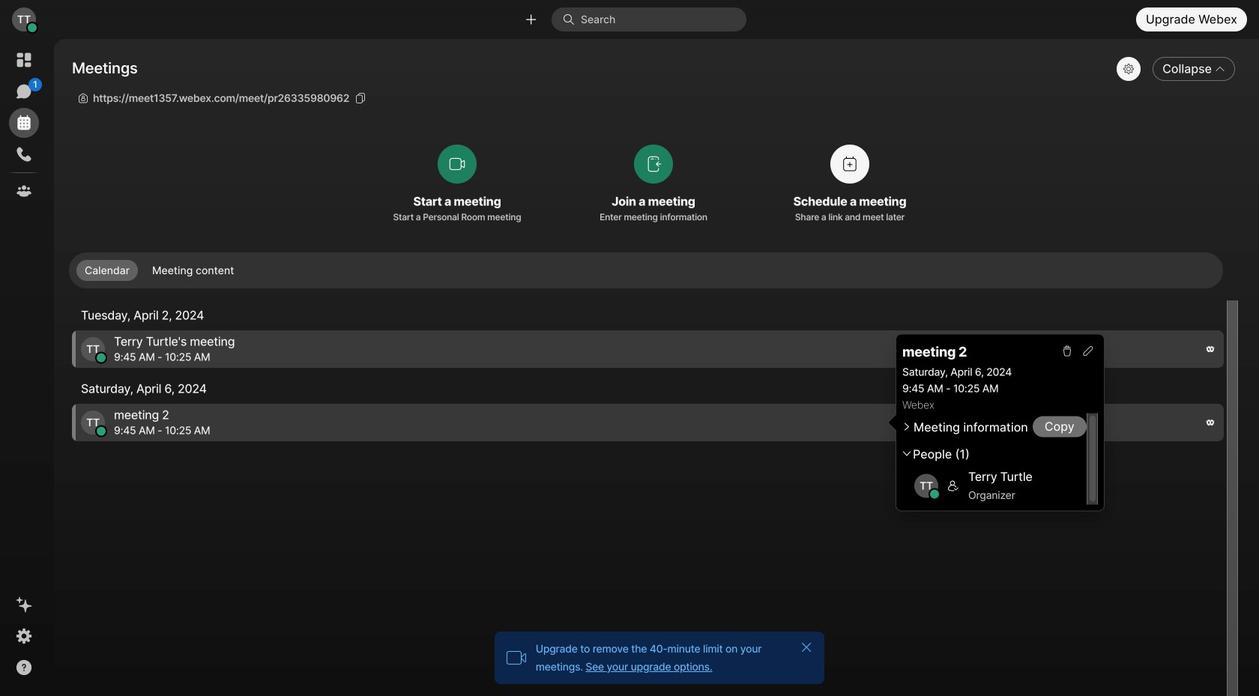 Task type: locate. For each thing, give the bounding box(es) containing it.
cancel_16 image
[[801, 642, 813, 654]]

navigation
[[0, 39, 48, 697]]

camera_28 image
[[506, 648, 527, 669]]

meeting response image
[[948, 480, 960, 492]]

april 6, 2024 9:45 am to 10:25 am meeting 2 non-recurring meeting,  terry turtle list item
[[72, 404, 1225, 442]]

terry turtle (terryturtle85@gmail.com · organizer) list item
[[903, 467, 1087, 506]]



Task type: describe. For each thing, give the bounding box(es) containing it.
webex tab list
[[9, 45, 42, 206]]

arrow down_12 image
[[903, 450, 911, 459]]



Task type: vqa. For each thing, say whether or not it's contained in the screenshot.
Notifications tab
no



